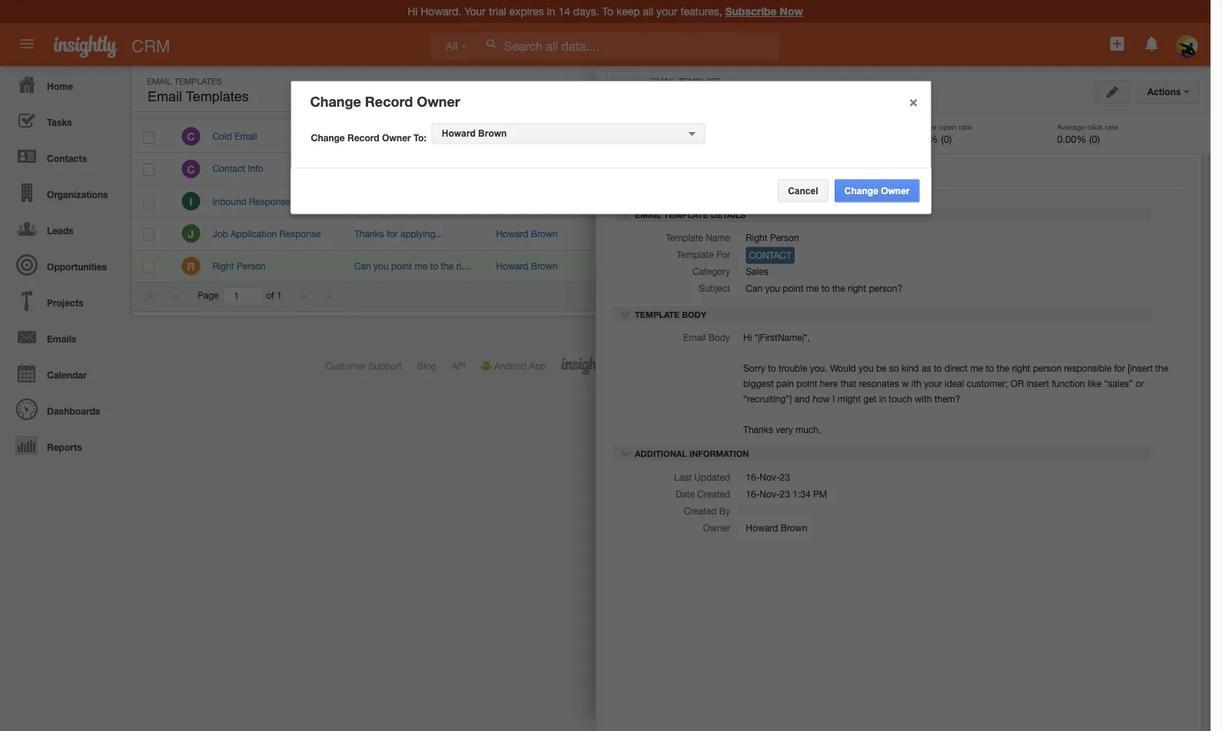 Task type: describe. For each thing, give the bounding box(es) containing it.
touch
[[889, 394, 913, 405]]

1 vertical spatial right
[[746, 233, 768, 243]]

Search all data.... text field
[[477, 32, 780, 60]]

api
[[452, 361, 466, 371]]

contact cell for r
[[742, 250, 883, 283]]

reports link
[[4, 427, 123, 464]]

template down template name
[[677, 250, 714, 260]]

right inside sorry to trouble you. would you be so kind as to direct me to the right person responsible for [insert the biggest pain point here that resonates w ith your ideal customer; or insert function like "sales" or "recruiting"]  and how i might get in touch with them?
[[1012, 363, 1031, 374]]

terms
[[705, 361, 730, 371]]

for
[[717, 250, 730, 260]]

row containing name
[[131, 90, 1171, 119]]

last updated
[[674, 472, 730, 483]]

thanks for connecting link
[[354, 164, 446, 174]]

1 horizontal spatial right
[[651, 85, 689, 104]]

1 column header from the left
[[484, 90, 626, 119]]

opportunities link
[[4, 247, 123, 283]]

i inside sorry to trouble you. would you be so kind as to direct me to the right person responsible for [insert the biggest pain point here that resonates w ith your ideal customer; or insert function like "sales" or "recruiting"]  and how i might get in touch with them?
[[833, 394, 835, 405]]

brown for do you have time to connect?
[[531, 131, 558, 142]]

email body
[[684, 332, 730, 343]]

1 vertical spatial right
[[848, 283, 867, 294]]

template body
[[633, 310, 707, 320]]

howard brown for can you point me to the right person?
[[496, 261, 558, 272]]

rate for average click rate 0.00% (0)
[[1105, 122, 1119, 131]]

navigation containing home
[[0, 66, 123, 464]]

thanks for j
[[354, 228, 384, 239]]

w
[[902, 379, 909, 389]]

date created
[[676, 489, 730, 500]]

category
[[693, 267, 730, 277]]

×
[[909, 92, 918, 111]]

contacts link
[[4, 138, 123, 175]]

1:34 for i
[[1057, 196, 1075, 207]]

android app
[[494, 361, 546, 371]]

"sales"
[[1104, 379, 1133, 389]]

all
[[446, 40, 458, 52]]

1 c row from the top
[[131, 121, 1172, 153]]

record for change record owner to:
[[348, 132, 380, 143]]

notifications image
[[1143, 35, 1161, 53]]

insert
[[1027, 379, 1050, 389]]

cold email
[[213, 131, 257, 142]]

r
[[187, 260, 195, 273]]

updated
[[695, 472, 730, 483]]

info
[[248, 164, 263, 174]]

16-nov-23 1:34 pm for c
[[1011, 131, 1092, 142]]

23 inside i row
[[1045, 196, 1055, 207]]

responsible
[[1064, 363, 1112, 374]]

projects link
[[4, 283, 123, 319]]

template name
[[666, 233, 730, 243]]

organizations
[[47, 189, 108, 200]]

now
[[780, 5, 803, 18]]

hiring cell
[[626, 218, 742, 250]]

data
[[862, 361, 881, 371]]

record for change record owner
[[365, 94, 413, 110]]

1 vertical spatial point
[[783, 283, 804, 294]]

2 vertical spatial 1:34
[[793, 489, 811, 500]]

average for average open rate 0.00% (0)
[[909, 122, 937, 131]]

page
[[198, 290, 219, 301]]

with
[[915, 394, 932, 405]]

howard brown link for thanks for applying...
[[496, 228, 558, 239]]

16-nov-23
[[746, 472, 790, 483]]

c for contact info
[[187, 163, 195, 176]]

customer
[[326, 361, 366, 371]]

additional information
[[633, 449, 749, 459]]

date
[[676, 489, 695, 500]]

rate for average open rate 0.00% (0)
[[959, 122, 972, 131]]

email templates button
[[144, 85, 253, 108]]

brown for can you point me to the right person?
[[531, 261, 558, 272]]

emails sent 0
[[613, 122, 653, 145]]

0% for c
[[898, 164, 912, 174]]

1 vertical spatial sales
[[746, 267, 769, 277]]

contact for j
[[753, 228, 786, 239]]

home link
[[4, 66, 123, 102]]

howard brown link for do you have time to connect?
[[496, 131, 558, 142]]

ith
[[912, 379, 922, 389]]

0.00% for average click rate 0.00% (0)
[[1057, 133, 1087, 145]]

0 vertical spatial right person
[[651, 85, 745, 104]]

2 vertical spatial pm
[[813, 489, 827, 500]]

service
[[743, 361, 773, 371]]

1 vertical spatial templates
[[186, 89, 249, 105]]

contact for r
[[753, 261, 786, 272]]

change for change record owner to:
[[311, 132, 345, 143]]

0% for i
[[898, 197, 912, 207]]

to:
[[414, 132, 427, 143]]

1 vertical spatial can
[[746, 283, 763, 294]]

time
[[409, 131, 426, 142]]

point inside sorry to trouble you. would you be so kind as to direct me to the right person responsible for [insert the biggest pain point here that resonates w ith your ideal customer; or insert function like "sales" or "recruiting"]  and how i might get in touch with them?
[[797, 379, 818, 389]]

connecting
[[401, 164, 446, 174]]

for for c
[[387, 164, 398, 174]]

sorry
[[743, 363, 766, 374]]

16- inside i row
[[1011, 196, 1024, 207]]

email template image
[[610, 75, 641, 105]]

(0) for average click rate 0.00% (0)
[[1090, 133, 1100, 145]]

click
[[1088, 122, 1103, 131]]

direct
[[945, 363, 968, 374]]

actions button
[[1138, 81, 1200, 104]]

in
[[879, 394, 887, 405]]

template left actions
[[1107, 83, 1146, 93]]

owner up connect?
[[417, 94, 460, 110]]

android
[[494, 361, 527, 371]]

contact for i
[[753, 196, 786, 207]]

(0) for average open rate 0.00% (0)
[[941, 133, 952, 145]]

c for cold email
[[187, 130, 195, 143]]

do you have time to connect? link
[[354, 131, 478, 142]]

policy
[[822, 361, 847, 371]]

you down contact
[[765, 283, 780, 294]]

subject inside row
[[354, 99, 387, 110]]

ideal
[[945, 379, 964, 389]]

contact
[[749, 250, 792, 261]]

contacts
[[47, 153, 87, 164]]

howard brown for thanks for applying...
[[496, 228, 558, 239]]

brown for thanks for applying...
[[531, 228, 558, 239]]

new email template
[[1058, 83, 1146, 93]]

1 horizontal spatial can you point me to the right person?
[[746, 283, 903, 294]]

r link
[[182, 257, 200, 276]]

response inside j row
[[280, 228, 321, 239]]

16-nov-23 1:34 pm cell for c
[[999, 121, 1133, 153]]

person
[[1033, 363, 1062, 374]]

1:34 for c
[[1057, 131, 1075, 142]]

emails link
[[4, 319, 123, 355]]

can you point me to the right person? inside r row
[[354, 261, 511, 272]]

support
[[369, 361, 402, 371]]

c link for cold email
[[182, 127, 200, 146]]

× button
[[901, 86, 926, 117]]

me inside sorry to trouble you. would you be so kind as to direct me to the right person responsible for [insert the biggest pain point here that resonates w ith your ideal customer; or insert function like "sales" or "recruiting"]  and how i might get in touch with them?
[[971, 363, 983, 374]]

show emails image
[[935, 83, 953, 93]]

contact cell for c
[[742, 153, 883, 186]]

so
[[889, 363, 899, 374]]

tasks
[[47, 117, 72, 128]]

0 vertical spatial templates
[[174, 76, 222, 86]]

change record owner
[[310, 94, 460, 110]]

1 vertical spatial created
[[684, 506, 717, 517]]

subscribe now link
[[725, 5, 803, 18]]

tasks link
[[4, 102, 123, 138]]

brown for thanks for connecting
[[531, 164, 558, 174]]

you inside r row
[[374, 261, 389, 272]]

r row
[[131, 250, 1172, 283]]

nov- inside i row
[[1024, 196, 1045, 207]]

have
[[386, 131, 406, 142]]

you inside sorry to trouble you. would you be so kind as to direct me to the right person responsible for [insert the biggest pain point here that resonates w ith your ideal customer; or insert function like "sales" or "recruiting"]  and how i might get in touch with them?
[[859, 363, 874, 374]]

rate
[[920, 99, 941, 110]]

person? inside r row
[[477, 261, 511, 272]]

template down email template details
[[666, 233, 703, 243]]

you.
[[810, 363, 828, 374]]

average click rate 0.00% (0)
[[1057, 122, 1119, 145]]

details
[[711, 210, 746, 220]]

very
[[776, 425, 793, 435]]

i inside row
[[189, 195, 193, 208]]

hi *|firstname|*,
[[743, 332, 810, 343]]

template up sales cell
[[678, 76, 721, 86]]

email template
[[651, 76, 721, 86]]

thanks for c
[[354, 164, 384, 174]]

crm
[[132, 36, 170, 56]]

brown inside button
[[478, 129, 507, 139]]

your
[[924, 379, 942, 389]]

the inside r row
[[441, 261, 454, 272]]

do you have time to connect?
[[354, 131, 478, 142]]

function
[[1052, 379, 1085, 389]]

average for average click rate 0.00% (0)
[[1057, 122, 1085, 131]]

2 horizontal spatial right person
[[746, 233, 799, 243]]

inbound response link
[[213, 196, 298, 207]]

contact cell for j
[[742, 218, 883, 250]]

cancel
[[788, 186, 818, 196]]

you right do
[[369, 131, 384, 142]]



Task type: vqa. For each thing, say whether or not it's contained in the screenshot.
Do
yes



Task type: locate. For each thing, give the bounding box(es) containing it.
2 rate from the left
[[1105, 122, 1119, 131]]

response right application
[[280, 228, 321, 239]]

contact inside r row
[[753, 261, 786, 272]]

contact up cancel button
[[753, 164, 786, 174]]

record up the have
[[365, 94, 413, 110]]

change
[[310, 94, 361, 110], [311, 132, 345, 143], [845, 186, 879, 196]]

1 rate from the left
[[959, 122, 972, 131]]

me inside r row
[[415, 261, 428, 272]]

0 vertical spatial i
[[189, 195, 193, 208]]

0% inside i row
[[898, 197, 912, 207]]

0% cell
[[883, 153, 999, 186], [883, 186, 999, 218]]

1 vertical spatial response
[[280, 228, 321, 239]]

howard brown inside r row
[[496, 261, 558, 272]]

can down the "thanks for applying..." at the top of page
[[354, 261, 371, 272]]

for up the ""sales""
[[1115, 363, 1126, 374]]

1 vertical spatial emails
[[47, 334, 76, 344]]

contact inside j row
[[753, 228, 786, 239]]

you left be
[[859, 363, 874, 374]]

pm down average click rate 0.00% (0)
[[1078, 196, 1092, 207]]

0 vertical spatial can
[[354, 261, 371, 272]]

2 vertical spatial 16-nov-23 1:34 pm
[[746, 489, 827, 500]]

terms of service
[[705, 361, 773, 371]]

0 vertical spatial response
[[249, 196, 290, 207]]

j link
[[182, 225, 200, 243]]

pm for i
[[1078, 196, 1092, 207]]

1:34 down average click rate 0.00% (0)
[[1057, 196, 1075, 207]]

emails for emails
[[47, 334, 76, 344]]

1 vertical spatial person?
[[869, 283, 903, 294]]

0 horizontal spatial 0.00%
[[909, 133, 939, 145]]

0% cell for c
[[883, 153, 999, 186]]

person?
[[477, 261, 511, 272], [869, 283, 903, 294]]

2 vertical spatial right
[[213, 261, 234, 272]]

subscribe
[[725, 5, 777, 18]]

2 average from the left
[[1057, 122, 1085, 131]]

3 howard brown link from the top
[[496, 228, 558, 239]]

2 vertical spatial change
[[845, 186, 879, 196]]

c link for contact info
[[182, 160, 200, 178]]

right inside r row
[[213, 261, 234, 272]]

actions
[[1148, 87, 1184, 97]]

body up email body
[[682, 310, 707, 320]]

row group
[[131, 121, 1172, 283]]

j row
[[131, 218, 1172, 250]]

1 average from the left
[[909, 122, 937, 131]]

person inside r row
[[237, 261, 266, 272]]

howard for thanks for applying...
[[496, 228, 529, 239]]

contact inside i row
[[753, 196, 786, 207]]

pm down much,
[[813, 489, 827, 500]]

terms of service link
[[705, 361, 773, 371]]

pm inside i row
[[1078, 196, 1092, 207]]

2 horizontal spatial person
[[770, 233, 799, 243]]

of left sorry
[[732, 361, 740, 371]]

howard brown link inside r row
[[496, 261, 558, 272]]

1 vertical spatial i
[[833, 394, 835, 405]]

thanks for applying...
[[354, 228, 443, 239]]

0 vertical spatial sales
[[641, 132, 663, 142]]

name inside row
[[212, 99, 238, 110]]

thanks left the applying...
[[354, 228, 384, 239]]

pm down the new email template link
[[1078, 131, 1092, 142]]

navigation
[[0, 66, 123, 464]]

0 vertical spatial c link
[[182, 127, 200, 146]]

1 horizontal spatial right
[[848, 283, 867, 294]]

1 vertical spatial change
[[311, 132, 345, 143]]

16- inside c row
[[1011, 131, 1024, 142]]

(0) down open at right top
[[941, 133, 952, 145]]

0 vertical spatial thanks
[[354, 164, 384, 174]]

c row
[[131, 121, 1172, 153], [131, 153, 1172, 186]]

16-
[[1011, 131, 1024, 142], [1011, 196, 1024, 207], [746, 472, 760, 483], [746, 489, 760, 500]]

1 horizontal spatial person
[[694, 85, 745, 104]]

emails up 'calendar' link
[[47, 334, 76, 344]]

subject up change record owner to:
[[354, 99, 387, 110]]

average inside average open rate 0.00% (0)
[[909, 122, 937, 131]]

or
[[1136, 379, 1144, 389]]

2 contact cell from the top
[[742, 186, 883, 218]]

name up for
[[706, 233, 730, 243]]

0% cell for i
[[883, 186, 999, 218]]

3 contact cell from the top
[[742, 218, 883, 250]]

1 (0) from the left
[[941, 133, 952, 145]]

right inside r row
[[456, 261, 475, 272]]

can down contact
[[746, 283, 763, 294]]

name up 'cold'
[[212, 99, 238, 110]]

0 horizontal spatial i
[[189, 195, 193, 208]]

can you point me to the right person?
[[354, 261, 511, 272], [746, 283, 903, 294]]

Search this list... text field
[[620, 77, 793, 100]]

i right "how"
[[833, 394, 835, 405]]

sent
[[638, 122, 653, 131]]

2 horizontal spatial right
[[746, 233, 768, 243]]

c up the i link
[[187, 163, 195, 176]]

1 c from the top
[[187, 130, 195, 143]]

2 0% cell from the top
[[883, 186, 999, 218]]

customer support link
[[326, 361, 402, 371]]

1 vertical spatial 16-nov-23 1:34 pm
[[1011, 196, 1092, 207]]

0 vertical spatial created
[[698, 489, 730, 500]]

contact right category
[[753, 261, 786, 272]]

howard brown link for thanks for connecting
[[496, 164, 558, 174]]

pain
[[777, 379, 794, 389]]

1 horizontal spatial person?
[[869, 283, 903, 294]]

them?
[[935, 394, 961, 405]]

c link left 'cold'
[[182, 127, 200, 146]]

c row down the emails sent 0
[[131, 153, 1172, 186]]

0 vertical spatial person
[[694, 85, 745, 104]]

dashboards link
[[4, 391, 123, 427]]

much,
[[796, 425, 821, 435]]

subject down category
[[699, 283, 730, 294]]

me
[[415, 261, 428, 272], [806, 283, 819, 294], [971, 363, 983, 374]]

right right the r link
[[213, 261, 234, 272]]

i row
[[131, 186, 1172, 218]]

1 16-nov-23 1:34 pm cell from the top
[[999, 121, 1133, 153]]

sorry to trouble you. would you be so kind as to direct me to the right person responsible for [insert the biggest pain point here that resonates w ith your ideal customer; or insert function like "sales" or "recruiting"]  and how i might get in touch with them?
[[743, 363, 1169, 405]]

howard for can you point me to the right person?
[[496, 261, 529, 272]]

can you point me to the right person? down contact
[[746, 283, 903, 294]]

rate
[[959, 122, 972, 131], [1105, 122, 1119, 131]]

0 vertical spatial pm
[[1078, 131, 1092, 142]]

(0) inside average open rate 0.00% (0)
[[941, 133, 952, 145]]

2 (0) from the left
[[1090, 133, 1100, 145]]

1 horizontal spatial me
[[806, 283, 819, 294]]

right up sent
[[651, 85, 689, 104]]

kind
[[902, 363, 919, 374]]

0 vertical spatial person?
[[477, 261, 511, 272]]

howard brown link inside j row
[[496, 228, 558, 239]]

0 horizontal spatial body
[[682, 310, 707, 320]]

contact info
[[213, 164, 263, 174]]

0 horizontal spatial name
[[212, 99, 238, 110]]

0 horizontal spatial rate
[[959, 122, 972, 131]]

"recruiting"]
[[743, 394, 792, 405]]

brown inside r row
[[531, 261, 558, 272]]

contact up contact
[[753, 228, 786, 239]]

body left hi
[[709, 332, 730, 343]]

0 vertical spatial 16-nov-23 1:34 pm
[[1011, 131, 1092, 142]]

16-nov-23 1:34 pm cell down average click rate 0.00% (0)
[[999, 186, 1133, 218]]

3 column header from the left
[[741, 90, 883, 119]]

right up contact
[[746, 233, 768, 243]]

contact cell for i
[[742, 186, 883, 218]]

1 vertical spatial body
[[709, 332, 730, 343]]

can you point me to the right person? link
[[354, 261, 511, 272]]

contact left info
[[213, 164, 245, 174]]

average
[[909, 122, 937, 131], [1057, 122, 1085, 131]]

change inside change owner button
[[845, 186, 879, 196]]

change for change record owner
[[310, 94, 361, 110]]

emails inside navigation
[[47, 334, 76, 344]]

average down the open rate
[[909, 122, 937, 131]]

general
[[641, 164, 673, 174]]

0 vertical spatial point
[[391, 261, 412, 272]]

owner left to:
[[382, 132, 411, 143]]

1 c link from the top
[[182, 127, 200, 146]]

to
[[429, 131, 437, 142], [430, 261, 438, 272], [822, 283, 830, 294], [768, 363, 776, 374], [934, 363, 942, 374], [986, 363, 994, 374]]

additional
[[635, 449, 687, 459]]

change owner button
[[835, 180, 920, 203]]

created down updated
[[698, 489, 730, 500]]

2 vertical spatial thanks
[[743, 425, 773, 435]]

me up *|firstname|*, on the top of the page
[[806, 283, 819, 294]]

for
[[387, 164, 398, 174], [387, 228, 398, 239], [1115, 363, 1126, 374]]

cell
[[742, 121, 883, 153], [883, 121, 999, 153], [1133, 121, 1172, 153], [999, 153, 1133, 186], [1133, 153, 1172, 186], [343, 186, 484, 218], [484, 186, 626, 218], [626, 186, 742, 218], [883, 218, 999, 250], [999, 218, 1133, 250], [1133, 218, 1172, 250], [131, 250, 170, 283], [626, 250, 742, 283], [883, 250, 999, 283], [999, 250, 1133, 283], [1133, 250, 1172, 283]]

1 horizontal spatial i
[[833, 394, 835, 405]]

(0) inside average click rate 0.00% (0)
[[1090, 133, 1100, 145]]

1 horizontal spatial right person
[[651, 85, 745, 104]]

1 vertical spatial person
[[770, 233, 799, 243]]

response inside i row
[[249, 196, 290, 207]]

2 16-nov-23 1:34 pm cell from the top
[[999, 186, 1133, 218]]

c link up the i link
[[182, 160, 200, 178]]

right person up contact
[[746, 233, 799, 243]]

4 contact cell from the top
[[742, 250, 883, 283]]

0 vertical spatial 16-nov-23 1:34 pm cell
[[999, 121, 1133, 153]]

1 contact cell from the top
[[742, 153, 883, 186]]

1:34 inside c row
[[1057, 131, 1075, 142]]

can inside r row
[[354, 261, 371, 272]]

for inside sorry to trouble you. would you be so kind as to direct me to the right person responsible for [insert the biggest pain point here that resonates w ith your ideal customer; or insert function like "sales" or "recruiting"]  and how i might get in touch with them?
[[1115, 363, 1126, 374]]

thanks down change record owner to:
[[354, 164, 384, 174]]

hi
[[743, 332, 752, 343]]

dashboards
[[47, 406, 100, 417]]

change right cancel
[[845, 186, 879, 196]]

for left the applying...
[[387, 228, 398, 239]]

1 horizontal spatial rate
[[1105, 122, 1119, 131]]

0 vertical spatial 1:34
[[1057, 131, 1075, 142]]

1 vertical spatial me
[[806, 283, 819, 294]]

rate right open at right top
[[959, 122, 972, 131]]

1 horizontal spatial emails
[[613, 122, 635, 131]]

2 howard brown link from the top
[[496, 164, 558, 174]]

for inside j row
[[387, 228, 398, 239]]

of left 1
[[266, 290, 274, 301]]

howard inside button
[[442, 129, 476, 139]]

c row up general
[[131, 121, 1172, 153]]

templates
[[174, 76, 222, 86], [186, 89, 249, 105]]

1 horizontal spatial (0)
[[1090, 133, 1100, 145]]

0.00% inside average open rate 0.00% (0)
[[909, 133, 939, 145]]

rate inside average click rate 0.00% (0)
[[1105, 122, 1119, 131]]

owner down average open rate 0.00% (0)
[[881, 186, 910, 196]]

average inside average click rate 0.00% (0)
[[1057, 122, 1085, 131]]

thanks inside c row
[[354, 164, 384, 174]]

row
[[131, 90, 1171, 119]]

2 horizontal spatial me
[[971, 363, 983, 374]]

2 column header from the left
[[626, 90, 741, 119]]

for for j
[[387, 228, 398, 239]]

me down the applying...
[[415, 261, 428, 272]]

howard brown for do you have time to connect?
[[496, 131, 558, 142]]

do
[[354, 131, 366, 142]]

rate right 'click'
[[1105, 122, 1119, 131]]

0 horizontal spatial right
[[456, 261, 475, 272]]

i link
[[182, 192, 200, 211]]

1 vertical spatial of
[[732, 361, 740, 371]]

row group containing c
[[131, 121, 1172, 283]]

0 vertical spatial record
[[365, 94, 413, 110]]

addendum
[[932, 361, 978, 371]]

0 horizontal spatial average
[[909, 122, 937, 131]]

0% inside c row
[[898, 164, 912, 174]]

*|firstname|*,
[[755, 332, 810, 343]]

sales down sent
[[641, 132, 663, 142]]

0.00% down new
[[1057, 133, 1087, 145]]

trouble
[[779, 363, 808, 374]]

template down r row
[[635, 310, 680, 320]]

change up do
[[310, 94, 361, 110]]

android app link
[[481, 361, 546, 371]]

0 horizontal spatial can
[[354, 261, 371, 272]]

average open rate 0.00% (0)
[[909, 122, 972, 145]]

emails inside the emails sent 0
[[613, 122, 635, 131]]

right
[[456, 261, 475, 272], [848, 283, 867, 294], [1012, 363, 1031, 374]]

application
[[231, 228, 277, 239]]

0 horizontal spatial subject
[[354, 99, 387, 110]]

leads
[[47, 225, 74, 236]]

1 vertical spatial pm
[[1078, 196, 1092, 207]]

c left 'cold'
[[187, 130, 195, 143]]

howard inside j row
[[496, 228, 529, 239]]

2 vertical spatial for
[[1115, 363, 1126, 374]]

thanks inside j row
[[354, 228, 384, 239]]

connect?
[[440, 131, 478, 142]]

0 vertical spatial change
[[310, 94, 361, 110]]

leads link
[[4, 211, 123, 247]]

point down "thanks for applying..." link
[[391, 261, 412, 272]]

organizations link
[[4, 175, 123, 211]]

email
[[147, 76, 172, 86], [651, 76, 676, 86], [1079, 83, 1104, 93], [148, 89, 182, 105], [235, 131, 257, 142], [635, 210, 662, 220], [684, 332, 706, 343]]

0.00%
[[909, 133, 939, 145], [1057, 133, 1087, 145]]

howard brown inside j row
[[496, 228, 558, 239]]

inbound
[[213, 196, 247, 207]]

1 horizontal spatial of
[[732, 361, 740, 371]]

contact left cancel
[[753, 196, 786, 207]]

sales inside cell
[[641, 132, 663, 142]]

1 0% from the top
[[898, 164, 912, 174]]

0% up the change owner
[[898, 164, 912, 174]]

16-nov-23 1:34 pm inside i row
[[1011, 196, 1092, 207]]

howard brown for thanks for connecting
[[496, 164, 558, 174]]

1 horizontal spatial sales
[[746, 267, 769, 277]]

1 0% cell from the top
[[883, 153, 999, 186]]

0 vertical spatial c
[[187, 130, 195, 143]]

can you point me to the right person? down the applying...
[[354, 261, 511, 272]]

2 c row from the top
[[131, 153, 1172, 186]]

4 howard brown link from the top
[[496, 261, 558, 272]]

privacy
[[789, 361, 819, 371]]

0% down the change owner
[[898, 197, 912, 207]]

body for email body
[[709, 332, 730, 343]]

1 vertical spatial right person
[[746, 233, 799, 243]]

right person inside r row
[[213, 261, 266, 272]]

0 horizontal spatial can you point me to the right person?
[[354, 261, 511, 272]]

response up job application response link
[[249, 196, 290, 207]]

howard brown inside button
[[442, 129, 507, 139]]

average left 'click'
[[1057, 122, 1085, 131]]

0 horizontal spatial emails
[[47, 334, 76, 344]]

None checkbox
[[143, 98, 155, 110], [143, 196, 155, 209], [143, 229, 155, 241], [143, 261, 155, 273], [143, 98, 155, 110], [143, 196, 155, 209], [143, 229, 155, 241], [143, 261, 155, 273]]

1 vertical spatial name
[[706, 233, 730, 243]]

change for change owner
[[845, 186, 879, 196]]

howard for do you have time to connect?
[[496, 131, 529, 142]]

information
[[690, 449, 749, 459]]

owner down by
[[703, 523, 730, 534]]

data processing addendum
[[862, 361, 978, 371]]

point inside r row
[[391, 261, 412, 272]]

privacy policy
[[789, 361, 847, 371]]

1:34 left 'click'
[[1057, 131, 1075, 142]]

howard brown
[[442, 129, 507, 139], [496, 131, 558, 142], [496, 164, 558, 174], [496, 228, 558, 239], [496, 261, 558, 272], [746, 523, 808, 534]]

applying...
[[401, 228, 443, 239]]

(0) down 'click'
[[1090, 133, 1100, 145]]

0 horizontal spatial person
[[237, 261, 266, 272]]

customer support
[[326, 361, 402, 371]]

1 vertical spatial can you point me to the right person?
[[746, 283, 903, 294]]

opportunities
[[47, 261, 107, 272]]

None checkbox
[[143, 131, 155, 144], [143, 164, 155, 176], [143, 131, 155, 144], [143, 164, 155, 176]]

howard brown link for can you point me to the right person?
[[496, 261, 558, 272]]

open rate
[[894, 99, 941, 110]]

cold email link
[[213, 131, 265, 142]]

2 c link from the top
[[182, 160, 200, 178]]

general cell
[[626, 153, 742, 186]]

0 horizontal spatial (0)
[[941, 133, 952, 145]]

0 horizontal spatial right
[[213, 261, 234, 272]]

2 vertical spatial right person
[[213, 261, 266, 272]]

change left do
[[311, 132, 345, 143]]

16-nov-23 1:34 pm cell down new
[[999, 121, 1133, 153]]

blog link
[[417, 361, 436, 371]]

right person down application
[[213, 261, 266, 272]]

person down application
[[237, 261, 266, 272]]

for inside c row
[[387, 164, 398, 174]]

0 horizontal spatial person?
[[477, 261, 511, 272]]

sales down contact
[[746, 267, 769, 277]]

23 inside c row
[[1045, 131, 1055, 142]]

howard brown button
[[432, 124, 706, 144]]

owner inside button
[[881, 186, 910, 196]]

emails up 0
[[613, 122, 635, 131]]

created down date created on the bottom of page
[[684, 506, 717, 517]]

emails for emails sent 0
[[613, 122, 635, 131]]

pm for c
[[1078, 131, 1092, 142]]

howard inside r row
[[496, 261, 529, 272]]

2 c from the top
[[187, 163, 195, 176]]

rate inside average open rate 0.00% (0)
[[959, 122, 972, 131]]

1 vertical spatial c
[[187, 163, 195, 176]]

sales cell
[[626, 121, 742, 153]]

0.00% inside average click rate 0.00% (0)
[[1057, 133, 1087, 145]]

contact cell
[[742, 153, 883, 186], [742, 186, 883, 218], [742, 218, 883, 250], [742, 250, 883, 283]]

1 vertical spatial record
[[348, 132, 380, 143]]

body for template body
[[682, 310, 707, 320]]

0 vertical spatial right
[[456, 261, 475, 272]]

1 vertical spatial for
[[387, 228, 398, 239]]

contact for c
[[753, 164, 786, 174]]

i up j link
[[189, 195, 193, 208]]

howard brown link
[[496, 131, 558, 142], [496, 164, 558, 174], [496, 228, 558, 239], [496, 261, 558, 272]]

16-nov-23 1:34 pm for i
[[1011, 196, 1092, 207]]

0 horizontal spatial right person
[[213, 261, 266, 272]]

thanks left very
[[743, 425, 773, 435]]

1 horizontal spatial body
[[709, 332, 730, 343]]

column header
[[484, 90, 626, 119], [626, 90, 741, 119], [741, 90, 883, 119]]

0 vertical spatial of
[[266, 290, 274, 301]]

right person link
[[213, 261, 274, 272]]

for left connecting
[[387, 164, 398, 174]]

record left the have
[[348, 132, 380, 143]]

16-nov-23 1:34 pm inside c row
[[1011, 131, 1092, 142]]

0 vertical spatial emails
[[613, 122, 635, 131]]

that
[[841, 379, 857, 389]]

0 vertical spatial me
[[415, 261, 428, 272]]

0.00% for average open rate 0.00% (0)
[[909, 133, 939, 145]]

2 vertical spatial person
[[237, 261, 266, 272]]

2 0% from the top
[[898, 197, 912, 207]]

0 vertical spatial 0%
[[898, 164, 912, 174]]

1 horizontal spatial name
[[706, 233, 730, 243]]

1 vertical spatial 1:34
[[1057, 196, 1075, 207]]

1 horizontal spatial 0.00%
[[1057, 133, 1087, 145]]

0%
[[898, 164, 912, 174], [898, 197, 912, 207]]

1 howard brown link from the top
[[496, 131, 558, 142]]

data processing addendum link
[[862, 361, 978, 371]]

person up contact
[[770, 233, 799, 243]]

right person
[[651, 85, 745, 104], [746, 233, 799, 243], [213, 261, 266, 272]]

me up customer;
[[971, 363, 983, 374]]

nov-
[[1024, 131, 1045, 142], [1024, 196, 1045, 207], [760, 472, 780, 483], [760, 489, 780, 500]]

point up 'and'
[[797, 379, 818, 389]]

email template details
[[633, 210, 746, 220]]

1 horizontal spatial average
[[1057, 122, 1085, 131]]

1 0.00% from the left
[[909, 133, 939, 145]]

1:34 down much,
[[793, 489, 811, 500]]

and
[[795, 394, 810, 405]]

person up sales cell
[[694, 85, 745, 104]]

0 horizontal spatial of
[[266, 290, 274, 301]]

1 horizontal spatial subject
[[699, 283, 730, 294]]

2 vertical spatial right
[[1012, 363, 1031, 374]]

you down the "thanks for applying..." at the top of page
[[374, 261, 389, 272]]

2 vertical spatial point
[[797, 379, 818, 389]]

brown inside j row
[[531, 228, 558, 239]]

template up template name
[[664, 210, 709, 220]]

to inside r row
[[430, 261, 438, 272]]

2 0.00% from the left
[[1057, 133, 1087, 145]]

1:34 inside i row
[[1057, 196, 1075, 207]]

template
[[678, 76, 721, 86], [1107, 83, 1146, 93], [664, 210, 709, 220], [666, 233, 703, 243], [677, 250, 714, 260], [635, 310, 680, 320]]

0 vertical spatial right
[[651, 85, 689, 104]]

right
[[651, 85, 689, 104], [746, 233, 768, 243], [213, 261, 234, 272]]

2 horizontal spatial right
[[1012, 363, 1031, 374]]

howard for thanks for connecting
[[496, 164, 529, 174]]

0.00% down the open rate
[[909, 133, 939, 145]]

thanks for connecting
[[354, 164, 446, 174]]

1 horizontal spatial can
[[746, 283, 763, 294]]

brown
[[478, 129, 507, 139], [531, 131, 558, 142], [531, 164, 558, 174], [531, 228, 558, 239], [531, 261, 558, 272], [781, 523, 808, 534]]

right person up sales cell
[[651, 85, 745, 104]]

16-nov-23 1:34 pm cell for i
[[999, 186, 1133, 218]]

1 vertical spatial thanks
[[354, 228, 384, 239]]

1 vertical spatial c link
[[182, 160, 200, 178]]

point down contact
[[783, 283, 804, 294]]

16-nov-23 1:34 pm cell
[[999, 121, 1133, 153], [999, 186, 1133, 218]]



